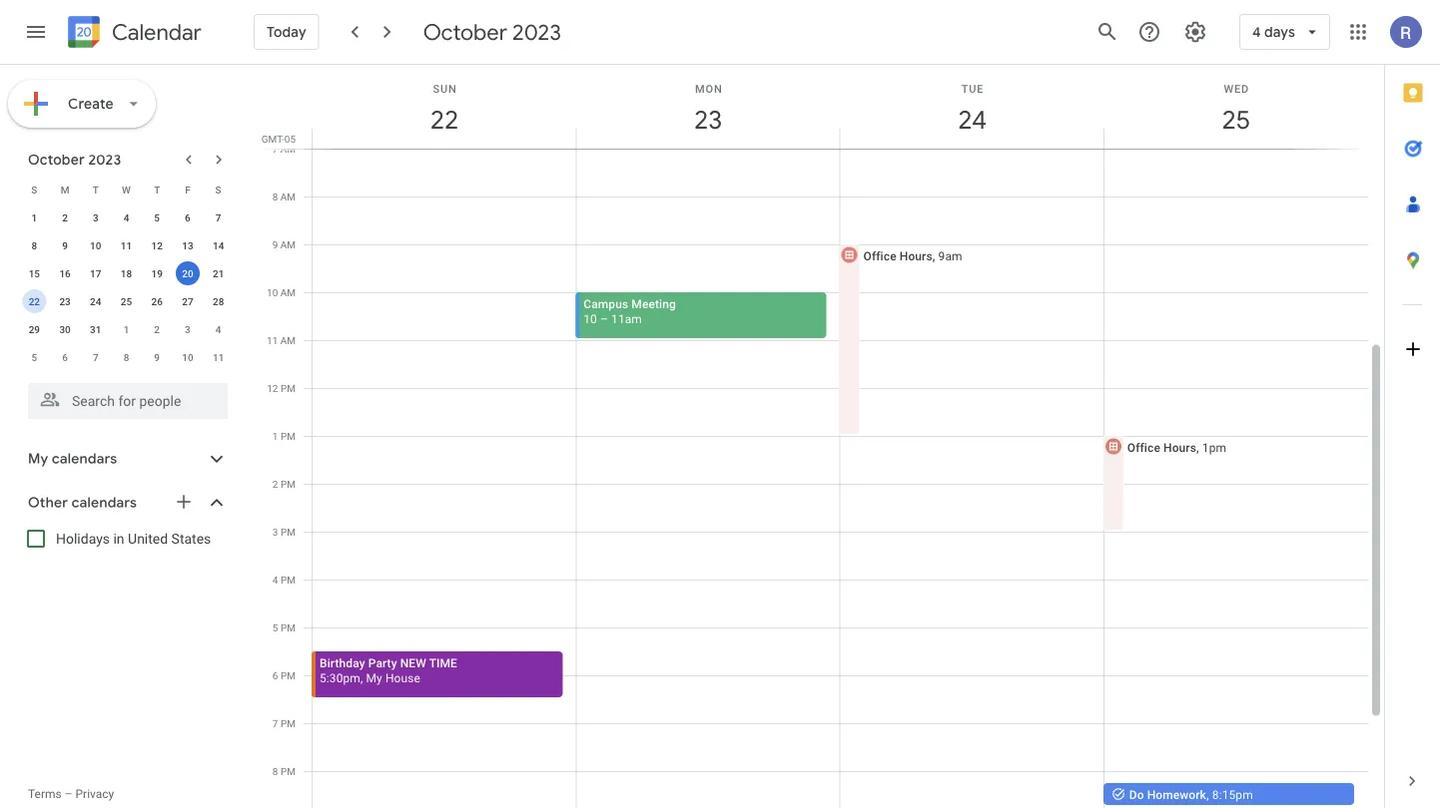 Task type: vqa. For each thing, say whether or not it's contained in the screenshot.


Task type: locate. For each thing, give the bounding box(es) containing it.
1 horizontal spatial 24
[[957, 103, 985, 136]]

1 vertical spatial october
[[28, 151, 85, 169]]

9 up 16 element in the left top of the page
[[62, 240, 68, 252]]

am down 7 am
[[280, 191, 296, 203]]

7
[[272, 143, 278, 155], [216, 212, 221, 224], [93, 352, 98, 364], [273, 718, 278, 730]]

office for office hours , 1pm
[[1127, 441, 1160, 455]]

7 up 8 pm
[[273, 718, 278, 730]]

, left 1pm on the right bottom of the page
[[1196, 441, 1199, 455]]

, left 9am
[[932, 249, 935, 263]]

new
[[400, 657, 426, 671]]

1 horizontal spatial 2
[[154, 324, 160, 336]]

my up the other
[[28, 450, 48, 468]]

t
[[93, 184, 99, 196], [154, 184, 160, 196]]

, for office hours , 9am
[[932, 249, 935, 263]]

row down 11 element
[[19, 260, 234, 288]]

1 t from the left
[[93, 184, 99, 196]]

4 for november 4 "element"
[[216, 324, 221, 336]]

1 pm from the top
[[281, 382, 296, 394]]

am down 8 am
[[280, 239, 296, 251]]

10
[[90, 240, 101, 252], [267, 287, 278, 299], [583, 312, 597, 326], [182, 352, 193, 364]]

5:30pm
[[320, 672, 360, 686]]

2
[[62, 212, 68, 224], [154, 324, 160, 336], [273, 478, 278, 490]]

my
[[28, 450, 48, 468], [366, 672, 382, 686]]

1 vertical spatial 24
[[90, 296, 101, 308]]

my inside "birthday party new time 5:30pm , my house"
[[366, 672, 382, 686]]

23 element
[[53, 290, 77, 314]]

11 inside grid
[[267, 335, 278, 347]]

m
[[61, 184, 69, 196]]

0 horizontal spatial 6
[[62, 352, 68, 364]]

main drawer image
[[24, 20, 48, 44]]

2 horizontal spatial 6
[[273, 670, 278, 682]]

1 horizontal spatial –
[[600, 312, 608, 326]]

0 horizontal spatial 25
[[121, 296, 132, 308]]

0 horizontal spatial 1
[[31, 212, 37, 224]]

1 horizontal spatial 12
[[267, 382, 278, 394]]

11 for 11 element
[[121, 240, 132, 252]]

6
[[185, 212, 190, 224], [62, 352, 68, 364], [273, 670, 278, 682]]

1 vertical spatial october 2023
[[28, 151, 121, 169]]

0 vertical spatial 25
[[1221, 103, 1249, 136]]

25 element
[[114, 290, 138, 314]]

row
[[19, 176, 234, 204], [19, 204, 234, 232], [19, 232, 234, 260], [19, 260, 234, 288], [19, 288, 234, 316], [19, 316, 234, 344], [19, 344, 234, 372]]

am down 9 am
[[280, 287, 296, 299]]

2 horizontal spatial 1
[[273, 430, 278, 442]]

05
[[284, 133, 296, 145]]

0 horizontal spatial 12
[[151, 240, 163, 252]]

1 pm
[[273, 430, 296, 442]]

pm for 3 pm
[[281, 526, 296, 538]]

25 down wed
[[1221, 103, 1249, 136]]

0 horizontal spatial t
[[93, 184, 99, 196]]

hours left 9am
[[900, 249, 932, 263]]

16
[[59, 268, 71, 280]]

–
[[600, 312, 608, 326], [65, 788, 72, 802]]

10 inside campus meeting 10 – 11am
[[583, 312, 597, 326]]

, for do homework , 8:15pm
[[1206, 788, 1209, 802]]

october up m
[[28, 151, 85, 169]]

5 for november 5 element
[[31, 352, 37, 364]]

1 horizontal spatial my
[[366, 672, 382, 686]]

2 vertical spatial 5
[[273, 622, 278, 634]]

1 vertical spatial my
[[366, 672, 382, 686]]

, left 8:15pm
[[1206, 788, 1209, 802]]

0 vertical spatial october
[[423, 18, 507, 46]]

birthday party new time 5:30pm , my house
[[320, 657, 457, 686]]

28 element
[[206, 290, 230, 314]]

1 vertical spatial calendars
[[72, 494, 137, 512]]

11 am
[[267, 335, 296, 347]]

, for office hours , 1pm
[[1196, 441, 1199, 455]]

0 vertical spatial 11
[[121, 240, 132, 252]]

1 vertical spatial 23
[[59, 296, 71, 308]]

2 vertical spatial 6
[[273, 670, 278, 682]]

2 horizontal spatial 5
[[273, 622, 278, 634]]

row down the 18 "element"
[[19, 288, 234, 316]]

1 vertical spatial 25
[[121, 296, 132, 308]]

gmt-05
[[261, 133, 296, 145]]

1 horizontal spatial office
[[1127, 441, 1160, 455]]

holidays in united states
[[56, 531, 211, 547]]

9 for 9 am
[[272, 239, 278, 251]]

24 down 17
[[90, 296, 101, 308]]

0 horizontal spatial s
[[31, 184, 37, 196]]

3 am from the top
[[280, 239, 296, 251]]

23 inside grid
[[59, 296, 71, 308]]

pm up 8 pm
[[281, 718, 296, 730]]

25 link
[[1213, 97, 1259, 143]]

4 up 5 pm
[[273, 574, 278, 586]]

0 vertical spatial 2023
[[512, 18, 561, 46]]

25 column header
[[1103, 65, 1368, 149]]

1 vertical spatial 12
[[267, 382, 278, 394]]

1 horizontal spatial 11
[[213, 352, 224, 364]]

office left 1pm on the right bottom of the page
[[1127, 441, 1160, 455]]

create
[[68, 95, 114, 113]]

november 10 element
[[176, 346, 200, 370]]

2 am from the top
[[280, 191, 296, 203]]

1 horizontal spatial 9
[[154, 352, 160, 364]]

0 vertical spatial my
[[28, 450, 48, 468]]

12 for 12 pm
[[267, 382, 278, 394]]

0 horizontal spatial 3
[[93, 212, 98, 224]]

2 down "26" element
[[154, 324, 160, 336]]

1 up 15 element
[[31, 212, 37, 224]]

0 vertical spatial 12
[[151, 240, 163, 252]]

7 for 7 pm
[[273, 718, 278, 730]]

0 horizontal spatial office
[[863, 249, 896, 263]]

15 element
[[22, 262, 46, 286]]

0 vertical spatial 2
[[62, 212, 68, 224]]

0 horizontal spatial 11
[[121, 240, 132, 252]]

10 for 10 am
[[267, 287, 278, 299]]

6 pm from the top
[[281, 622, 296, 634]]

1 horizontal spatial october 2023
[[423, 18, 561, 46]]

5
[[154, 212, 160, 224], [31, 352, 37, 364], [273, 622, 278, 634]]

8:15pm
[[1212, 788, 1253, 802]]

2 vertical spatial 11
[[213, 352, 224, 364]]

24 inside row
[[90, 296, 101, 308]]

5 up 12 'element'
[[154, 212, 160, 224]]

office left 9am
[[863, 249, 896, 263]]

10 down the november 3 element
[[182, 352, 193, 364]]

row group
[[19, 204, 234, 372]]

s right f
[[215, 184, 221, 196]]

8 pm
[[273, 766, 296, 778]]

4 pm from the top
[[281, 526, 296, 538]]

1 down the 25 element
[[123, 324, 129, 336]]

pm up 2 pm
[[281, 430, 296, 442]]

pm
[[281, 382, 296, 394], [281, 430, 296, 442], [281, 478, 296, 490], [281, 526, 296, 538], [281, 574, 296, 586], [281, 622, 296, 634], [281, 670, 296, 682], [281, 718, 296, 730], [281, 766, 296, 778]]

1 horizontal spatial 25
[[1221, 103, 1249, 136]]

,
[[932, 249, 935, 263], [1196, 441, 1199, 455], [360, 672, 363, 686], [1206, 788, 1209, 802]]

24 down tue
[[957, 103, 985, 136]]

1 horizontal spatial t
[[154, 184, 160, 196]]

23 down "mon" on the top of page
[[693, 103, 721, 136]]

s left m
[[31, 184, 37, 196]]

23 inside mon 23
[[693, 103, 721, 136]]

0 vertical spatial 23
[[693, 103, 721, 136]]

october 2023 grid
[[19, 176, 234, 372]]

pm for 8 pm
[[281, 766, 296, 778]]

t left f
[[154, 184, 160, 196]]

5 down 4 pm
[[273, 622, 278, 634]]

f
[[185, 184, 190, 196]]

, inside "birthday party new time 5:30pm , my house"
[[360, 672, 363, 686]]

1 vertical spatial office
[[1127, 441, 1160, 455]]

2 pm
[[273, 478, 296, 490]]

row down 'november 1' element
[[19, 344, 234, 372]]

0 vertical spatial calendars
[[52, 450, 117, 468]]

7 pm from the top
[[281, 670, 296, 682]]

1 vertical spatial 3
[[185, 324, 190, 336]]

party
[[368, 657, 397, 671]]

6 pm
[[273, 670, 296, 682]]

1 horizontal spatial s
[[215, 184, 221, 196]]

november 1 element
[[114, 318, 138, 342]]

25 inside the 25 element
[[121, 296, 132, 308]]

row containing 29
[[19, 316, 234, 344]]

row up the 18 "element"
[[19, 232, 234, 260]]

0 vertical spatial 24
[[957, 103, 985, 136]]

2 horizontal spatial 2
[[273, 478, 278, 490]]

time
[[429, 657, 457, 671]]

11am
[[611, 312, 642, 326]]

4 inside "element"
[[216, 324, 221, 336]]

1 inside grid
[[273, 430, 278, 442]]

5 for 5 pm
[[273, 622, 278, 634]]

22
[[429, 103, 458, 136], [29, 296, 40, 308]]

pm down the 1 pm in the left of the page
[[281, 478, 296, 490]]

23 down 16
[[59, 296, 71, 308]]

5 am from the top
[[280, 335, 296, 347]]

7 row from the top
[[19, 344, 234, 372]]

1 row from the top
[[19, 176, 234, 204]]

9 up '10 am'
[[272, 239, 278, 251]]

wed 25
[[1221, 82, 1249, 136]]

pm down 7 pm
[[281, 766, 296, 778]]

11 down '10 am'
[[267, 335, 278, 347]]

7 down 31 element
[[93, 352, 98, 364]]

4 am from the top
[[280, 287, 296, 299]]

3 down 2 pm
[[273, 526, 278, 538]]

hours for 9am
[[900, 249, 932, 263]]

None search field
[[0, 375, 248, 419]]

4 inside dropdown button
[[1252, 23, 1261, 41]]

11 element
[[114, 234, 138, 258]]

october
[[423, 18, 507, 46], [28, 151, 85, 169]]

october 2023
[[423, 18, 561, 46], [28, 151, 121, 169]]

2 vertical spatial 1
[[273, 430, 278, 442]]

6 down f
[[185, 212, 190, 224]]

1 horizontal spatial hours
[[1163, 441, 1196, 455]]

3
[[93, 212, 98, 224], [185, 324, 190, 336], [273, 526, 278, 538]]

0 vertical spatial 6
[[185, 212, 190, 224]]

pm down 4 pm
[[281, 622, 296, 634]]

pm for 1 pm
[[281, 430, 296, 442]]

0 horizontal spatial –
[[65, 788, 72, 802]]

0 vertical spatial 1
[[31, 212, 37, 224]]

pm down 2 pm
[[281, 526, 296, 538]]

1 am from the top
[[280, 143, 296, 155]]

1 vertical spatial 6
[[62, 352, 68, 364]]

hours left 1pm on the right bottom of the page
[[1163, 441, 1196, 455]]

5 pm from the top
[[281, 574, 296, 586]]

0 vertical spatial –
[[600, 312, 608, 326]]

8 down 7 am
[[272, 191, 278, 203]]

8 pm from the top
[[281, 718, 296, 730]]

2 row from the top
[[19, 204, 234, 232]]

11 up 18
[[121, 240, 132, 252]]

0 horizontal spatial 5
[[31, 352, 37, 364]]

1 horizontal spatial 6
[[185, 212, 190, 224]]

0 horizontal spatial 2023
[[88, 151, 121, 169]]

22 element
[[22, 290, 46, 314]]

pm for 12 pm
[[281, 382, 296, 394]]

2 vertical spatial 3
[[273, 526, 278, 538]]

9 pm from the top
[[281, 766, 296, 778]]

8 for november 8 element
[[123, 352, 129, 364]]

9 down november 2 element
[[154, 352, 160, 364]]

0 vertical spatial 5
[[154, 212, 160, 224]]

4
[[1252, 23, 1261, 41], [123, 212, 129, 224], [216, 324, 221, 336], [273, 574, 278, 586]]

– down campus
[[600, 312, 608, 326]]

8
[[272, 191, 278, 203], [31, 240, 37, 252], [123, 352, 129, 364], [273, 766, 278, 778]]

row down "w"
[[19, 204, 234, 232]]

0 horizontal spatial 23
[[59, 296, 71, 308]]

1 down the 12 pm
[[273, 430, 278, 442]]

1 vertical spatial hours
[[1163, 441, 1196, 455]]

12 down the 11 am
[[267, 382, 278, 394]]

18 element
[[114, 262, 138, 286]]

11 for 11 am
[[267, 335, 278, 347]]

2 down m
[[62, 212, 68, 224]]

november 7 element
[[84, 346, 108, 370]]

7 left 05
[[272, 143, 278, 155]]

grid
[[256, 65, 1384, 810]]

0 horizontal spatial 24
[[90, 296, 101, 308]]

3 up '10' element
[[93, 212, 98, 224]]

1 horizontal spatial 3
[[185, 324, 190, 336]]

1 vertical spatial 2
[[154, 324, 160, 336]]

november 2 element
[[145, 318, 169, 342]]

6 for november 6 element
[[62, 352, 68, 364]]

holidays
[[56, 531, 110, 547]]

0 horizontal spatial my
[[28, 450, 48, 468]]

mon
[[695, 82, 723, 95]]

, down birthday
[[360, 672, 363, 686]]

2023
[[512, 18, 561, 46], [88, 151, 121, 169]]

calendar
[[112, 18, 202, 46]]

1 s from the left
[[31, 184, 37, 196]]

am up the 12 pm
[[280, 335, 296, 347]]

t left "w"
[[93, 184, 99, 196]]

6 inside grid
[[273, 670, 278, 682]]

row containing s
[[19, 176, 234, 204]]

pm for 5 pm
[[281, 622, 296, 634]]

1 vertical spatial 5
[[31, 352, 37, 364]]

30 element
[[53, 318, 77, 342]]

1 vertical spatial 11
[[267, 335, 278, 347]]

tue
[[961, 82, 984, 95]]

25
[[1221, 103, 1249, 136], [121, 296, 132, 308]]

hours
[[900, 249, 932, 263], [1163, 441, 1196, 455]]

2 pm from the top
[[281, 430, 296, 442]]

1 horizontal spatial 22
[[429, 103, 458, 136]]

4 up november 11 element
[[216, 324, 221, 336]]

pm down 3 pm
[[281, 574, 296, 586]]

12 up 19
[[151, 240, 163, 252]]

1 vertical spatial 22
[[29, 296, 40, 308]]

calendars up in
[[72, 494, 137, 512]]

10 up the 11 am
[[267, 287, 278, 299]]

1 horizontal spatial 1
[[123, 324, 129, 336]]

– right terms
[[65, 788, 72, 802]]

0 vertical spatial hours
[[900, 249, 932, 263]]

22 down 15 at the left top
[[29, 296, 40, 308]]

0 vertical spatial 22
[[429, 103, 458, 136]]

row down the 25 element
[[19, 316, 234, 344]]

12 pm
[[267, 382, 296, 394]]

am up 8 am
[[280, 143, 296, 155]]

2 horizontal spatial 11
[[267, 335, 278, 347]]

14
[[213, 240, 224, 252]]

2 vertical spatial 2
[[273, 478, 278, 490]]

november 3 element
[[176, 318, 200, 342]]

6 down 5 pm
[[273, 670, 278, 682]]

5 down the 29 element
[[31, 352, 37, 364]]

1 vertical spatial 1
[[123, 324, 129, 336]]

am for 11 am
[[280, 335, 296, 347]]

4 left days
[[1252, 23, 1261, 41]]

2 down the 1 pm in the left of the page
[[273, 478, 278, 490]]

2 horizontal spatial 3
[[273, 526, 278, 538]]

8 down 'november 1' element
[[123, 352, 129, 364]]

6 down 30 element
[[62, 352, 68, 364]]

calendars
[[52, 450, 117, 468], [72, 494, 137, 512]]

7 for 7 am
[[272, 143, 278, 155]]

23
[[693, 103, 721, 136], [59, 296, 71, 308]]

11
[[121, 240, 132, 252], [267, 335, 278, 347], [213, 352, 224, 364]]

calendars up other calendars
[[52, 450, 117, 468]]

grid containing 22
[[256, 65, 1384, 810]]

0 horizontal spatial hours
[[900, 249, 932, 263]]

s
[[31, 184, 37, 196], [215, 184, 221, 196]]

other
[[28, 494, 68, 512]]

6 row from the top
[[19, 316, 234, 344]]

3 for 3 pm
[[273, 526, 278, 538]]

9 inside november 9 element
[[154, 352, 160, 364]]

8 down 7 pm
[[273, 766, 278, 778]]

row up 11 element
[[19, 176, 234, 204]]

october 2023 up m
[[28, 151, 121, 169]]

october up sun
[[423, 18, 507, 46]]

11 down november 4 "element"
[[213, 352, 224, 364]]

24 element
[[84, 290, 108, 314]]

0 vertical spatial 3
[[93, 212, 98, 224]]

23 link
[[685, 97, 731, 143]]

5 row from the top
[[19, 288, 234, 316]]

0 vertical spatial office
[[863, 249, 896, 263]]

3 up "november 10" "element"
[[185, 324, 190, 336]]

10 down campus
[[583, 312, 597, 326]]

9
[[272, 239, 278, 251], [62, 240, 68, 252], [154, 352, 160, 364]]

3 pm from the top
[[281, 478, 296, 490]]

22 down sun
[[429, 103, 458, 136]]

sun 22
[[429, 82, 458, 136]]

2 for november 2 element
[[154, 324, 160, 336]]

november 4 element
[[206, 318, 230, 342]]

pm down 5 pm
[[281, 670, 296, 682]]

pm up the 1 pm in the left of the page
[[281, 382, 296, 394]]

2 horizontal spatial 9
[[272, 239, 278, 251]]

3 for the november 3 element
[[185, 324, 190, 336]]

10 inside "element"
[[182, 352, 193, 364]]

12 inside 12 'element'
[[151, 240, 163, 252]]

tab list
[[1385, 65, 1440, 754]]

12
[[151, 240, 163, 252], [267, 382, 278, 394]]

october 2023 up sun
[[423, 18, 561, 46]]

10 for "november 10" "element"
[[182, 352, 193, 364]]

7 up the 14 element
[[216, 212, 221, 224]]

w
[[122, 184, 131, 196]]

my down party on the bottom
[[366, 672, 382, 686]]

0 horizontal spatial 22
[[29, 296, 40, 308]]

25 down 18
[[121, 296, 132, 308]]

4 row from the top
[[19, 260, 234, 288]]

10 up 17
[[90, 240, 101, 252]]

pm for 7 pm
[[281, 718, 296, 730]]

3 row from the top
[[19, 232, 234, 260]]

28
[[213, 296, 224, 308]]

1 horizontal spatial 23
[[693, 103, 721, 136]]



Task type: describe. For each thing, give the bounding box(es) containing it.
privacy link
[[75, 788, 114, 802]]

19
[[151, 268, 163, 280]]

november 8 element
[[114, 346, 138, 370]]

other calendars
[[28, 494, 137, 512]]

my inside my calendars dropdown button
[[28, 450, 48, 468]]

house
[[385, 672, 420, 686]]

wed
[[1224, 82, 1249, 95]]

terms – privacy
[[28, 788, 114, 802]]

24 link
[[949, 97, 995, 143]]

23 column header
[[575, 65, 840, 149]]

1 horizontal spatial october
[[423, 18, 507, 46]]

8 for 8 am
[[272, 191, 278, 203]]

november 11 element
[[206, 346, 230, 370]]

25 inside wed 25
[[1221, 103, 1249, 136]]

row containing 8
[[19, 232, 234, 260]]

4 up 11 element
[[123, 212, 129, 224]]

november 6 element
[[53, 346, 77, 370]]

4 days
[[1252, 23, 1295, 41]]

privacy
[[75, 788, 114, 802]]

terms link
[[28, 788, 62, 802]]

november 5 element
[[22, 346, 46, 370]]

20, today element
[[176, 262, 200, 286]]

9am
[[938, 249, 962, 263]]

am for 10 am
[[280, 287, 296, 299]]

31 element
[[84, 318, 108, 342]]

am for 8 am
[[280, 191, 296, 203]]

20
[[182, 268, 193, 280]]

1 for 1 pm
[[273, 430, 278, 442]]

22 cell
[[19, 288, 50, 316]]

– inside campus meeting 10 – 11am
[[600, 312, 608, 326]]

24 column header
[[839, 65, 1104, 149]]

5 pm
[[273, 622, 296, 634]]

22 inside column header
[[429, 103, 458, 136]]

31
[[90, 324, 101, 336]]

8 for 8 pm
[[273, 766, 278, 778]]

homework
[[1147, 788, 1206, 802]]

hours for 1pm
[[1163, 441, 1196, 455]]

4 pm
[[273, 574, 296, 586]]

1 horizontal spatial 2023
[[512, 18, 561, 46]]

2 s from the left
[[215, 184, 221, 196]]

10 for '10' element
[[90, 240, 101, 252]]

0 horizontal spatial october
[[28, 151, 85, 169]]

12 for 12
[[151, 240, 163, 252]]

19 element
[[145, 262, 169, 286]]

9 for november 9 element
[[154, 352, 160, 364]]

my calendars
[[28, 450, 117, 468]]

4 days button
[[1239, 8, 1330, 56]]

7 am
[[272, 143, 296, 155]]

row containing 5
[[19, 344, 234, 372]]

0 horizontal spatial 2
[[62, 212, 68, 224]]

today
[[267, 23, 306, 41]]

10 element
[[84, 234, 108, 258]]

0 horizontal spatial 9
[[62, 240, 68, 252]]

office hours , 1pm
[[1127, 441, 1226, 455]]

18
[[121, 268, 132, 280]]

17 element
[[84, 262, 108, 286]]

add other calendars image
[[174, 492, 194, 512]]

22 column header
[[312, 65, 576, 149]]

26 element
[[145, 290, 169, 314]]

pm for 2 pm
[[281, 478, 296, 490]]

4 for 4 days
[[1252, 23, 1261, 41]]

november 9 element
[[145, 346, 169, 370]]

1pm
[[1202, 441, 1226, 455]]

do
[[1129, 788, 1144, 802]]

8 up 15 element
[[31, 240, 37, 252]]

terms
[[28, 788, 62, 802]]

1 vertical spatial 2023
[[88, 151, 121, 169]]

pm for 6 pm
[[281, 670, 296, 682]]

office for office hours , 9am
[[863, 249, 896, 263]]

row containing 15
[[19, 260, 234, 288]]

create button
[[8, 80, 156, 128]]

15
[[29, 268, 40, 280]]

0 vertical spatial october 2023
[[423, 18, 561, 46]]

13
[[182, 240, 193, 252]]

sun
[[433, 82, 457, 95]]

22 link
[[422, 97, 467, 143]]

20 cell
[[172, 260, 203, 288]]

today button
[[254, 8, 319, 56]]

27
[[182, 296, 193, 308]]

7 pm
[[273, 718, 296, 730]]

7 for november 7 element
[[93, 352, 98, 364]]

am for 7 am
[[280, 143, 296, 155]]

row group containing 1
[[19, 204, 234, 372]]

1 for 'november 1' element
[[123, 324, 129, 336]]

11 for november 11 element
[[213, 352, 224, 364]]

13 element
[[176, 234, 200, 258]]

17
[[90, 268, 101, 280]]

24 inside column header
[[957, 103, 985, 136]]

days
[[1264, 23, 1295, 41]]

16 element
[[53, 262, 77, 286]]

states
[[171, 531, 211, 547]]

0 horizontal spatial october 2023
[[28, 151, 121, 169]]

mon 23
[[693, 82, 723, 136]]

birthday
[[320, 657, 365, 671]]

21
[[213, 268, 224, 280]]

4 for 4 pm
[[273, 574, 278, 586]]

26
[[151, 296, 163, 308]]

6 for 6 pm
[[273, 670, 278, 682]]

row containing 1
[[19, 204, 234, 232]]

29
[[29, 324, 40, 336]]

2 for 2 pm
[[273, 478, 278, 490]]

calendars for my calendars
[[52, 450, 117, 468]]

calendar heading
[[108, 18, 202, 46]]

27 element
[[176, 290, 200, 314]]

gmt-
[[261, 133, 284, 145]]

my calendars button
[[4, 443, 248, 475]]

row containing 22
[[19, 288, 234, 316]]

united
[[128, 531, 168, 547]]

do homework , 8:15pm
[[1129, 788, 1253, 802]]

tue 24
[[957, 82, 985, 136]]

3 pm
[[273, 526, 296, 538]]

Search for people text field
[[40, 383, 216, 419]]

22 inside "element"
[[29, 296, 40, 308]]

10 am
[[267, 287, 296, 299]]

other calendars button
[[4, 487, 248, 519]]

campus
[[583, 297, 628, 311]]

am for 9 am
[[280, 239, 296, 251]]

campus meeting 10 – 11am
[[583, 297, 676, 326]]

1 vertical spatial –
[[65, 788, 72, 802]]

8 am
[[272, 191, 296, 203]]

settings menu image
[[1183, 20, 1207, 44]]

2 t from the left
[[154, 184, 160, 196]]

21 element
[[206, 262, 230, 286]]

meeting
[[631, 297, 676, 311]]

1 horizontal spatial 5
[[154, 212, 160, 224]]

in
[[113, 531, 124, 547]]

calendar element
[[64, 12, 202, 56]]

office hours , 9am
[[863, 249, 962, 263]]

pm for 4 pm
[[281, 574, 296, 586]]

30
[[59, 324, 71, 336]]

9 am
[[272, 239, 296, 251]]

calendars for other calendars
[[72, 494, 137, 512]]

12 element
[[145, 234, 169, 258]]

14 element
[[206, 234, 230, 258]]

29 element
[[22, 318, 46, 342]]



